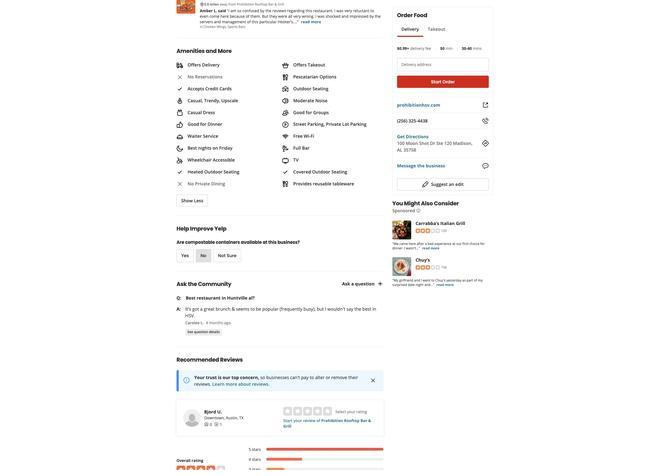 Task type: locate. For each thing, give the bounding box(es) containing it.
very down regarding
[[293, 14, 301, 19]]

delivery tab panel
[[397, 37, 450, 39]]

read up 'chuy's'
[[422, 246, 430, 251]]

read more link for carrabba's italian grill
[[422, 246, 440, 251]]

0 vertical spatial stars
[[252, 447, 261, 452]]

pay
[[301, 375, 309, 381]]

from
[[229, 2, 236, 7]]

3 star rating image
[[416, 229, 440, 233], [416, 265, 440, 270]]

best
[[363, 306, 371, 312]]

i inside '"we came here after a bad experience at our first choice for dinner. i wasn't…"'
[[404, 246, 405, 251]]

but
[[262, 14, 268, 19]]

stars inside filter reviews by 5 stars rating element
[[252, 447, 261, 452]]

at right experience
[[453, 241, 456, 246]]

2 vertical spatial read
[[437, 282, 444, 287]]

noise
[[316, 98, 328, 104]]

read more link right and…"
[[437, 282, 454, 287]]

2 offers from the left
[[293, 62, 307, 68]]

24 sound on v2 image
[[282, 98, 289, 104]]

start for start your review of
[[283, 418, 293, 423]]

and left more
[[206, 47, 217, 55]]

0 vertical spatial question
[[355, 281, 375, 287]]

0 horizontal spatial outdoor
[[204, 169, 223, 175]]

2 vertical spatial read more
[[437, 282, 454, 287]]

1 horizontal spatial bar
[[302, 145, 310, 151]]

are compostable containers available at this business?
[[177, 239, 300, 246]]

0 vertical spatial 24 checkmark v2 image
[[177, 86, 183, 92]]

carrabba's italian grill image
[[393, 221, 411, 239]]

24 checkmark v2 image down 24 wheelchair v2 image
[[177, 169, 183, 176]]

0 vertical spatial no
[[188, 74, 194, 80]]

2 vertical spatial this
[[268, 239, 277, 246]]

reviews
[[220, 356, 243, 364]]

best inside ask the community element
[[186, 295, 196, 301]]

shocked
[[326, 14, 341, 19]]

1 vertical spatial here
[[409, 241, 416, 246]]

0 horizontal spatial at
[[263, 239, 268, 246]]

private left the lot
[[326, 121, 341, 127]]

1 horizontal spatial so
[[261, 375, 265, 381]]

best restaurant in huntville al?
[[186, 295, 255, 301]]

because
[[230, 14, 245, 19]]

stars inside filter reviews by 4 stars rating element
[[252, 457, 261, 462]]

3 star rating image down 'chuy's'
[[416, 265, 440, 270]]

24 add v2 image
[[377, 281, 384, 287]]

1 vertical spatial a
[[351, 281, 354, 287]]

delivery up reservations
[[202, 62, 220, 68]]

pescatarian options
[[293, 74, 337, 80]]

1 horizontal spatial offers
[[293, 62, 307, 68]]

2 3 star rating image from the top
[[416, 265, 440, 270]]

1 horizontal spatial reviews.
[[252, 381, 270, 387]]

0 vertical spatial was
[[337, 8, 344, 13]]

0 vertical spatial in
[[200, 24, 203, 29]]

to right went
[[432, 278, 435, 283]]

the right message
[[417, 163, 425, 169]]

group containing yes
[[177, 249, 344, 262]]

offers takeout
[[293, 62, 325, 68]]

start order button
[[397, 76, 489, 88]]

come
[[210, 14, 220, 19]]

0 horizontal spatial here
[[221, 14, 229, 19]]

2 vertical spatial bar
[[361, 418, 367, 423]]

1 reviews. from the left
[[194, 381, 211, 387]]

i up the shocked
[[335, 8, 336, 13]]

start left "review"
[[283, 418, 293, 423]]

24 message v2 image
[[482, 163, 489, 169]]

concern,
[[240, 375, 259, 381]]

less
[[194, 198, 203, 204]]

popular
[[262, 306, 279, 312]]

16 info v2 image
[[416, 209, 421, 213]]

group inside "help improve yelp" element
[[177, 249, 344, 262]]

0 vertical spatial start
[[431, 79, 442, 85]]

in right best
[[373, 306, 376, 312]]

i right dinner.
[[404, 246, 405, 251]]

1 vertical spatial rooftop
[[344, 418, 360, 423]]

community
[[198, 280, 231, 288]]

1 vertical spatial question
[[194, 330, 208, 334]]

tab list containing delivery
[[397, 26, 450, 37]]

very up impressed
[[345, 8, 352, 13]]

businesses
[[266, 375, 289, 381]]

for right choice
[[481, 241, 485, 246]]

1 vertical spatial best
[[186, 295, 196, 301]]

to right reluctant
[[371, 8, 374, 13]]

no right 24 close v2 icon
[[188, 74, 194, 80]]

& inside 'it's got a great brunch & seems to be popular (frequently busy), but i wouldn't say the best in hsv. carolee l. 4 months ago'
[[232, 306, 235, 312]]

read for chuy's
[[437, 282, 444, 287]]

outdoor seating
[[293, 86, 329, 92]]

seating down accessible
[[224, 169, 240, 175]]

prohibition rooftop bar & grill
[[283, 418, 371, 429]]

4 inside the recommended reviews element
[[249, 457, 251, 462]]

$0 min
[[440, 46, 453, 51]]

1 3 star rating image from the top
[[416, 229, 440, 233]]

more for learn more about reviews. link at the left of page
[[226, 381, 237, 387]]

rooftop up confused
[[255, 2, 268, 7]]

our
[[457, 241, 462, 246], [223, 375, 231, 381]]

at inside '"we came here after a bad experience at our first choice for dinner. i wasn't…"'
[[453, 241, 456, 246]]

outdoor for covered outdoor seating
[[312, 169, 330, 175]]

0 vertical spatial your
[[347, 409, 356, 414]]

so businesses can't pay to alter or remove their reviews.
[[194, 375, 358, 387]]

the inside 'it's got a great brunch & seems to be popular (frequently busy), but i wouldn't say the best in hsv. carolee l. 4 months ago'
[[355, 306, 361, 312]]

1 vertical spatial private
[[195, 181, 210, 187]]

of inside the recommended reviews element
[[317, 418, 320, 423]]

heated
[[188, 169, 203, 175]]

0 vertical spatial here
[[221, 14, 229, 19]]

so right concern,
[[261, 375, 265, 381]]

3 star rating image down the carrabba's
[[416, 229, 440, 233]]

1 horizontal spatial this
[[268, 239, 277, 246]]

0 vertical spatial private
[[326, 121, 341, 127]]

0 vertical spatial best
[[188, 145, 197, 151]]

no right 24 close v2 image
[[188, 181, 194, 187]]

24 parking v2 image
[[282, 121, 289, 128]]

24 phone v2 image
[[482, 118, 489, 124]]

stars down the 5 stars
[[252, 457, 261, 462]]

our inside the 'info' alert
[[223, 375, 231, 381]]

offers up 'pescatarian'
[[293, 62, 307, 68]]

all
[[288, 14, 292, 19]]

management
[[222, 19, 246, 24]]

read more link
[[301, 19, 321, 24], [422, 246, 440, 251], [437, 282, 454, 287]]

1 vertical spatial takeout
[[308, 62, 325, 68]]

start inside the recommended reviews element
[[283, 418, 293, 423]]

grill down start your review of
[[283, 424, 292, 429]]

group
[[177, 249, 344, 262]]

0 horizontal spatial by
[[260, 8, 265, 13]]

by up but
[[260, 8, 265, 13]]

grill up reviews
[[278, 2, 284, 7]]

24 directions v2 image
[[482, 140, 489, 147]]

start inside button
[[431, 79, 442, 85]]

0 horizontal spatial rating
[[192, 458, 203, 463]]

1 vertical spatial by
[[370, 14, 374, 19]]

24 night v2 image
[[177, 145, 183, 152]]

2 vertical spatial read more link
[[437, 282, 454, 287]]

of right "review"
[[317, 418, 320, 423]]

4
[[206, 320, 208, 325], [249, 457, 251, 462]]

1 vertical spatial 4
[[249, 457, 251, 462]]

grill inside prohibition rooftop bar & grill
[[283, 424, 292, 429]]

24 outdoor seating v2 image
[[282, 86, 289, 92]]

i right "wrong."
[[316, 14, 317, 19]]

no inside button
[[201, 253, 207, 259]]

5 stars
[[249, 447, 261, 452]]

q:
[[177, 295, 181, 301]]

2 vertical spatial for
[[481, 241, 485, 246]]

2 horizontal spatial &
[[368, 418, 371, 423]]

good down casual
[[188, 121, 199, 127]]

this down 'them.'
[[252, 19, 258, 24]]

sponsored
[[393, 208, 415, 214]]

1 vertical spatial order
[[443, 79, 455, 85]]

your for select
[[347, 409, 356, 414]]

2 horizontal spatial bar
[[361, 418, 367, 423]]

0 vertical spatial l.
[[214, 8, 217, 13]]

0 horizontal spatial seating
[[224, 169, 240, 175]]

24 nightlife v2 image
[[282, 145, 289, 152]]

takeout up delivery tab panel
[[428, 26, 446, 32]]

remove
[[332, 375, 347, 381]]

dress
[[203, 109, 215, 116]]

best up it's
[[186, 295, 196, 301]]

order
[[397, 11, 413, 19], [443, 79, 455, 85]]

1 horizontal spatial l.
[[214, 8, 217, 13]]

here down "said"
[[221, 14, 229, 19]]

0 horizontal spatial your
[[294, 418, 302, 423]]

the right the say in the bottom right of the page
[[355, 306, 361, 312]]

120 right the ste
[[445, 140, 452, 146]]

order left food
[[397, 11, 413, 19]]

a up the say in the bottom right of the page
[[351, 281, 354, 287]]

1 horizontal spatial start
[[431, 79, 442, 85]]

1 vertical spatial 3 star rating image
[[416, 265, 440, 270]]

casual dress
[[188, 109, 215, 116]]

more inside the 'info' alert
[[226, 381, 237, 387]]

seating up tableware
[[332, 169, 347, 175]]

325-
[[409, 118, 418, 124]]

2 horizontal spatial a
[[425, 241, 427, 246]]

best down waiter
[[188, 145, 197, 151]]

None radio
[[293, 407, 302, 416], [303, 407, 312, 416], [313, 407, 322, 416], [293, 407, 302, 416], [303, 407, 312, 416], [313, 407, 322, 416]]

120 inside the get directions 100 moon shot dr ste 120 madison, al 35758
[[445, 140, 452, 146]]

0 vertical spatial very
[[345, 8, 352, 13]]

no for no private dining
[[188, 181, 194, 187]]

ask up q:
[[177, 280, 187, 288]]

0 horizontal spatial &
[[232, 306, 235, 312]]

your
[[194, 375, 205, 381]]

1 vertical spatial read more link
[[422, 246, 440, 251]]

read right and…"
[[437, 282, 444, 287]]

after
[[417, 241, 424, 246]]

1 stars from the top
[[252, 447, 261, 452]]

came
[[400, 241, 408, 246]]

0 horizontal spatial a
[[200, 306, 203, 312]]

in up brunch
[[222, 295, 226, 301]]

0 horizontal spatial ask
[[177, 280, 187, 288]]

good
[[293, 109, 305, 116], [188, 121, 199, 127]]

tab list
[[397, 26, 450, 37]]

2 horizontal spatial outdoor
[[312, 169, 330, 175]]

& inside prohibition rooftop bar & grill
[[368, 418, 371, 423]]

outdoor down wheelchair accessible
[[204, 169, 223, 175]]

this left business?
[[268, 239, 277, 246]]

0 horizontal spatial rooftop
[[255, 2, 268, 7]]

24 shopping v2 image
[[282, 62, 289, 69]]

groups
[[313, 109, 329, 116]]

yesterday
[[447, 278, 462, 283]]

2 horizontal spatial read
[[437, 282, 444, 287]]

stars right 5
[[252, 447, 261, 452]]

in left chicken
[[200, 24, 203, 29]]

bar down select your rating
[[361, 418, 367, 423]]

1 vertical spatial no
[[188, 181, 194, 187]]

0 vertical spatial so
[[237, 8, 242, 13]]

were
[[278, 14, 287, 19]]

1 vertical spatial bar
[[302, 145, 310, 151]]

i right but
[[325, 306, 326, 312]]

filter reviews by 5 stars rating element
[[243, 447, 384, 452]]

regarding
[[287, 8, 305, 13]]

1 horizontal spatial for
[[306, 109, 312, 116]]

delivery for delivery
[[402, 26, 419, 32]]

recommended reviews
[[177, 356, 243, 364]]

0 vertical spatial rating
[[357, 409, 367, 414]]

tv
[[293, 157, 299, 163]]

help
[[177, 225, 189, 233]]

it's
[[185, 306, 191, 312]]

very
[[345, 8, 352, 13], [293, 14, 301, 19]]

2 vertical spatial &
[[368, 418, 371, 423]]

read more link down "wrong."
[[301, 19, 321, 24]]

offers for offers delivery
[[188, 62, 201, 68]]

seating for heated outdoor seating
[[224, 169, 240, 175]]

away
[[220, 2, 228, 7]]

1 24 checkmark v2 image from the top
[[177, 86, 183, 92]]

0 horizontal spatial very
[[293, 14, 301, 19]]

rating up 4 star rating image
[[192, 458, 203, 463]]

order down order delivery text box
[[443, 79, 455, 85]]

24 groups v2 image
[[282, 110, 289, 116]]

no down the compostable
[[201, 253, 207, 259]]

takeout up the pescatarian options
[[308, 62, 325, 68]]

accepts credit cards
[[188, 86, 232, 92]]

ste
[[437, 140, 443, 146]]

rating element
[[283, 407, 332, 416]]

service
[[203, 133, 218, 139]]

of
[[246, 14, 250, 19], [247, 19, 251, 24], [474, 278, 477, 283], [317, 418, 320, 423]]

120 down the carrabba's italian grill
[[441, 228, 447, 233]]

0
[[210, 422, 212, 427]]

question inside 'ask a question' "link"
[[355, 281, 375, 287]]

outdoor up reusable
[[312, 169, 330, 175]]

good for groups
[[293, 109, 329, 116]]

surprised
[[393, 282, 407, 287]]

24 order v2 image
[[177, 62, 183, 69]]

waiter
[[188, 133, 202, 139]]

1 offers from the left
[[188, 62, 201, 68]]

24 food v2 image
[[282, 74, 289, 81]]

read more right and…"
[[437, 282, 454, 287]]

$0.99+
[[397, 46, 409, 51]]

start for start order
[[431, 79, 442, 85]]

show
[[181, 198, 193, 204]]

to left be
[[251, 306, 255, 312]]

read more up 'chuy's'
[[422, 246, 440, 251]]

"my
[[393, 278, 399, 283]]

l. up see question details
[[201, 320, 204, 325]]

24 close v2 image
[[177, 181, 183, 188]]

4 down 5
[[249, 457, 251, 462]]

0 vertical spatial a
[[425, 241, 427, 246]]

read down "wrong."
[[301, 19, 310, 24]]

here inside the "i am so confused by the reviews regarding this restaurant. i was very reluctant to even come here because of them. but they were all very wrong. i was shocked and impressed by the servers and management of this particular hooter's.…"
[[221, 14, 229, 19]]

ask for ask a question
[[342, 281, 350, 287]]

of left my
[[474, 278, 477, 283]]

0 vertical spatial bar
[[268, 2, 274, 7]]

reviews.
[[194, 381, 211, 387], [252, 381, 270, 387]]

ask the community element
[[168, 271, 393, 336]]

credit
[[205, 86, 218, 92]]

1 horizontal spatial at
[[453, 241, 456, 246]]

at right available
[[263, 239, 268, 246]]

more down top
[[226, 381, 237, 387]]

a inside '"we came here after a bad experience at our first choice for dinner. i wasn't…"'
[[425, 241, 427, 246]]

and inside "my girlfriend and i went to chuy's yesterday as part of my surprised date night and…"
[[414, 278, 420, 283]]

ask up the say in the bottom right of the page
[[342, 281, 350, 287]]

0 horizontal spatial l.
[[201, 320, 204, 325]]

24 checkmark v2 image
[[177, 86, 183, 92], [177, 169, 183, 176]]

1 horizontal spatial here
[[409, 241, 416, 246]]

1 vertical spatial your
[[294, 418, 302, 423]]

0 vertical spatial read more link
[[301, 19, 321, 24]]

1 horizontal spatial good
[[293, 109, 305, 116]]

2 stars from the top
[[252, 457, 261, 462]]

stars for 5 stars
[[252, 447, 261, 452]]

rating right select
[[357, 409, 367, 414]]

24 checkmark v2 image for accepts
[[177, 86, 183, 92]]

(frequently
[[280, 306, 303, 312]]

4 star rating image
[[177, 466, 225, 470]]

more right after
[[431, 246, 440, 251]]

seating up noise
[[313, 86, 329, 92]]

for down moderate noise
[[306, 109, 312, 116]]

0 horizontal spatial reviews.
[[194, 381, 211, 387]]

here left after
[[409, 241, 416, 246]]

delivery inside amenities and more element
[[202, 62, 220, 68]]

0 vertical spatial 4
[[206, 320, 208, 325]]

reviews. down 'your' at the left of the page
[[194, 381, 211, 387]]

so inside the "i am so confused by the reviews regarding this restaurant. i was very reluctant to even come here because of them. but they were all very wrong. i was shocked and impressed by the servers and management of this particular hooter's.…"
[[237, 8, 242, 13]]

0 horizontal spatial takeout
[[308, 62, 325, 68]]

the
[[266, 8, 272, 13], [375, 14, 381, 19], [417, 163, 425, 169], [188, 280, 197, 288], [355, 306, 361, 312]]

prohibition up confused
[[237, 2, 254, 7]]

ask inside "link"
[[342, 281, 350, 287]]

so up 'because'
[[237, 8, 242, 13]]

street parking, private lot parking
[[293, 121, 367, 127]]

show less button
[[177, 195, 208, 207]]

recommended reviews element
[[159, 347, 401, 470]]

for left dinner
[[200, 121, 207, 127]]

to
[[371, 8, 374, 13], [432, 278, 435, 283], [251, 306, 255, 312], [310, 375, 314, 381]]

said
[[218, 8, 226, 13]]

2 vertical spatial a
[[200, 306, 203, 312]]

they
[[269, 14, 277, 19]]

girlfriend
[[399, 278, 414, 283]]

i
[[335, 8, 336, 13], [316, 14, 317, 19], [404, 246, 405, 251], [421, 278, 422, 283], [325, 306, 326, 312]]

info alert
[[177, 370, 384, 391]]

0 horizontal spatial offers
[[188, 62, 201, 68]]

0 horizontal spatial was
[[318, 14, 325, 19]]

delivery for delivery address
[[402, 62, 416, 67]]

and left went
[[414, 278, 420, 283]]

0 vertical spatial for
[[306, 109, 312, 116]]

sure
[[227, 253, 237, 259]]

outdoor for heated outdoor seating
[[204, 169, 223, 175]]

0 vertical spatial rooftop
[[255, 2, 268, 7]]

bar inside prohibition rooftop bar & grill
[[361, 418, 367, 423]]

1 vertical spatial our
[[223, 375, 231, 381]]

24 info v2 image
[[183, 377, 190, 384]]

prohibition
[[237, 2, 254, 7], [321, 418, 343, 423]]

delivery down the "order food"
[[402, 26, 419, 32]]

read more down "wrong."
[[301, 19, 321, 24]]

offers down amenities
[[188, 62, 201, 68]]

you might also consider
[[393, 200, 459, 207]]

start
[[431, 79, 442, 85], [283, 418, 293, 423]]

you
[[393, 200, 403, 207]]

16 friends v2 image
[[204, 422, 209, 427]]

i left went
[[421, 278, 422, 283]]

None radio
[[283, 407, 292, 416], [323, 407, 332, 416], [283, 407, 292, 416], [323, 407, 332, 416]]

to inside "my girlfriend and i went to chuy's yesterday as part of my surprised date night and…"
[[432, 278, 435, 283]]

grill right "italian"
[[456, 220, 465, 226]]

1 horizontal spatial prohibition
[[321, 418, 343, 423]]

ask a question
[[342, 281, 375, 287]]

bar
[[268, 2, 274, 7], [302, 145, 310, 151], [361, 418, 367, 423]]

to inside the "i am so confused by the reviews regarding this restaurant. i was very reluctant to even come here because of them. but they were all very wrong. i was shocked and impressed by the servers and management of this particular hooter's.…"
[[371, 8, 374, 13]]

best inside amenities and more element
[[188, 145, 197, 151]]

i inside "my girlfriend and i went to chuy's yesterday as part of my surprised date night and…"
[[421, 278, 422, 283]]

more down "wrong."
[[311, 19, 321, 24]]

2 24 checkmark v2 image from the top
[[177, 169, 183, 176]]

learn more about reviews.
[[212, 381, 270, 387]]

a left bad
[[425, 241, 427, 246]]

(no rating) image
[[283, 407, 332, 416]]

1 horizontal spatial ask
[[342, 281, 350, 287]]

our left first
[[457, 241, 462, 246]]

prohibition down select
[[321, 418, 343, 423]]

by right impressed
[[370, 14, 374, 19]]

your for start
[[294, 418, 302, 423]]

5.0
[[204, 2, 209, 7]]

bar up reviews
[[268, 2, 274, 7]]

1 horizontal spatial order
[[443, 79, 455, 85]]

busy),
[[304, 306, 316, 312]]

a right the got
[[200, 306, 203, 312]]

1 horizontal spatial a
[[351, 281, 354, 287]]

was down the restaurant.
[[318, 14, 325, 19]]

1 vertical spatial rating
[[192, 458, 203, 463]]

no
[[188, 74, 194, 80], [188, 181, 194, 187], [201, 253, 207, 259]]

0 vertical spatial by
[[260, 8, 265, 13]]

bar right full
[[302, 145, 310, 151]]

1 horizontal spatial your
[[347, 409, 356, 414]]

0 horizontal spatial bar
[[268, 2, 274, 7]]

start down order delivery text box
[[431, 79, 442, 85]]

1 vertical spatial for
[[200, 121, 207, 127]]

was up the shocked
[[337, 8, 344, 13]]

1 vertical spatial was
[[318, 14, 325, 19]]

&
[[275, 2, 277, 7], [232, 306, 235, 312], [368, 418, 371, 423]]

your left "review"
[[294, 418, 302, 423]]

1 vertical spatial 24 checkmark v2 image
[[177, 169, 183, 176]]

more left the as at the bottom right of page
[[445, 282, 454, 287]]

downtown,
[[204, 415, 225, 421]]

dinner
[[208, 121, 222, 127]]

photo of bjord u. image
[[183, 409, 201, 427]]

more for topmost read more link
[[311, 19, 321, 24]]

chuy's
[[436, 278, 446, 283]]

get directions 100 moon shot dr ste 120 madison, al 35758
[[397, 134, 473, 153]]



Task type: describe. For each thing, give the bounding box(es) containing it.
filter reviews by 4 stars rating element
[[243, 457, 384, 462]]

waiter service
[[188, 133, 218, 139]]

no reservations
[[188, 74, 223, 80]]

a inside 'it's got a great brunch & seems to be popular (frequently busy), but i wouldn't say the best in hsv. carolee l. 4 months ago'
[[200, 306, 203, 312]]

1 horizontal spatial outdoor
[[293, 86, 312, 92]]

covered outdoor seating
[[293, 169, 347, 175]]

0 vertical spatial read more
[[301, 19, 321, 24]]

great
[[204, 306, 215, 312]]

3 star rating image for chuy's
[[416, 265, 440, 270]]

and right the shocked
[[342, 14, 349, 19]]

select
[[336, 409, 346, 414]]

of down confused
[[246, 14, 250, 19]]

learn
[[212, 381, 225, 387]]

went
[[423, 278, 431, 283]]

of right bars
[[247, 19, 251, 24]]

here inside '"we came here after a bad experience at our first choice for dinner. i wasn't…"'
[[409, 241, 416, 246]]

a inside 'ask a question' "link"
[[351, 281, 354, 287]]

1 horizontal spatial seating
[[313, 86, 329, 92]]

24 waiter v2 image
[[177, 133, 183, 140]]

0 horizontal spatial private
[[195, 181, 210, 187]]

more for chuy's read more link
[[445, 282, 454, 287]]

bad
[[428, 241, 434, 246]]

casual
[[188, 109, 202, 116]]

1 horizontal spatial very
[[345, 8, 352, 13]]

takeout inside amenities and more element
[[308, 62, 325, 68]]

for for dinner
[[200, 121, 207, 127]]

wasn't…"
[[406, 246, 420, 251]]

$0
[[440, 46, 445, 51]]

1 horizontal spatial in
[[222, 295, 226, 301]]

accessible
[[213, 157, 235, 163]]

and…"
[[425, 282, 435, 287]]

2 reviews. from the left
[[252, 381, 270, 387]]

see question details
[[188, 330, 220, 334]]

show less
[[181, 198, 203, 204]]

our inside '"we came here after a bad experience at our first choice for dinner. i wasn't…"'
[[457, 241, 462, 246]]

overall rating
[[177, 458, 203, 463]]

options
[[320, 74, 337, 80]]

help improve yelp element
[[168, 216, 384, 262]]

hooters image
[[177, 0, 195, 14]]

amenities and more
[[177, 47, 232, 55]]

24 external link v2 image
[[482, 102, 489, 108]]

part
[[467, 278, 473, 283]]

fee
[[426, 46, 431, 51]]

is
[[218, 375, 222, 381]]

1 horizontal spatial private
[[326, 121, 341, 127]]

tx
[[239, 415, 244, 421]]

for for groups
[[306, 109, 312, 116]]

1 horizontal spatial was
[[337, 8, 344, 13]]

100
[[397, 140, 405, 146]]

of inside "my girlfriend and i went to chuy's yesterday as part of my surprised date night and…"
[[474, 278, 477, 283]]

ask the community
[[177, 280, 231, 288]]

0 horizontal spatial order
[[397, 11, 413, 19]]

austin,
[[226, 415, 238, 421]]

italian
[[441, 220, 455, 226]]

top
[[232, 375, 239, 381]]

this inside "help improve yelp" element
[[268, 239, 277, 246]]

4 inside 'it's got a great brunch & seems to be popular (frequently busy), but i wouldn't say the best in hsv. carolee l. 4 months ago'
[[206, 320, 208, 325]]

no for no
[[201, 253, 207, 259]]

delivery address
[[402, 62, 432, 67]]

yelp
[[214, 225, 227, 233]]

suggest an edit
[[431, 181, 464, 187]]

good for good for groups
[[293, 109, 305, 116]]

casual, trendy, upscale
[[188, 98, 238, 104]]

good for dinner
[[188, 121, 222, 127]]

30-40 mins
[[462, 46, 482, 51]]

them.
[[251, 14, 261, 19]]

it's got a great brunch & seems to be popular (frequently busy), but i wouldn't say the best in hsv. carolee l. 4 months ago
[[185, 306, 376, 325]]

prohibition inside prohibition rooftop bar & grill
[[321, 418, 343, 423]]

bjord u. downtown, austin, tx
[[204, 409, 244, 421]]

for inside '"we came here after a bad experience at our first choice for dinner. i wasn't…"'
[[481, 241, 485, 246]]

read for carrabba's italian grill
[[422, 246, 430, 251]]

directions
[[406, 134, 429, 140]]

24 television v2 image
[[282, 157, 289, 164]]

read more for chuy's
[[437, 282, 454, 287]]

wheelchair accessible
[[188, 157, 235, 163]]

filter reviews by 3 stars rating element
[[243, 467, 384, 470]]

to inside so businesses can't pay to alter or remove their reviews.
[[310, 375, 314, 381]]

0 vertical spatial this
[[306, 8, 312, 13]]

dr
[[430, 140, 436, 146]]

shot
[[419, 140, 429, 146]]

restaurant
[[197, 295, 221, 301]]

wings,
[[217, 24, 227, 29]]

1 horizontal spatial rating
[[357, 409, 367, 414]]

are
[[177, 239, 184, 246]]

even
[[200, 14, 209, 19]]

24 checkmark v2 image
[[282, 169, 289, 176]]

tableware
[[333, 181, 354, 187]]

bar inside amenities and more element
[[302, 145, 310, 151]]

dinner.
[[393, 246, 404, 251]]

friday
[[219, 145, 233, 151]]

madison,
[[453, 140, 473, 146]]

1 vertical spatial 120
[[441, 228, 447, 233]]

rooftop inside prohibition rooftop bar & grill
[[344, 418, 360, 423]]

not sure
[[218, 253, 237, 259]]

stars for 4 stars
[[252, 457, 261, 462]]

order inside start order button
[[443, 79, 455, 85]]

1 vertical spatial very
[[293, 14, 301, 19]]

ago
[[224, 320, 231, 325]]

best for best restaurant in huntville al?
[[186, 295, 196, 301]]

and down come at the left top of page
[[214, 19, 221, 24]]

start your review of
[[283, 418, 321, 423]]

1 vertical spatial grill
[[456, 220, 465, 226]]

i inside 'it's got a great brunch & seems to be popular (frequently busy), but i wouldn't say the best in hsv. carolee l. 4 months ago'
[[325, 306, 326, 312]]

24 close v2 image
[[177, 74, 183, 81]]

1 horizontal spatial by
[[370, 14, 374, 19]]

review
[[303, 418, 316, 423]]

reviews element
[[214, 422, 222, 427]]

more for carrabba's italian grill read more link
[[431, 246, 440, 251]]

carrabba's italian grill
[[416, 220, 465, 226]]

3 star rating image for carrabba's italian grill
[[416, 229, 440, 233]]

0 vertical spatial read
[[301, 19, 310, 24]]

"i
[[227, 8, 230, 13]]

read more link for chuy's
[[437, 282, 454, 287]]

in inside 'it's got a great brunch & seems to be popular (frequently busy), but i wouldn't say the best in hsv. carolee l. 4 months ago'
[[373, 306, 376, 312]]

a:
[[177, 306, 181, 312]]

moderate noise
[[293, 98, 328, 104]]

no button
[[196, 249, 211, 262]]

24 wheelchair v2 image
[[177, 157, 183, 164]]

learn more about reviews. link
[[212, 381, 270, 387]]

amenities
[[177, 47, 205, 55]]

the up but
[[266, 8, 272, 13]]

provides reusable tableware
[[293, 181, 354, 187]]

prohibitionhsv.com
[[397, 102, 441, 108]]

24 like v2 image
[[177, 121, 183, 128]]

the right impressed
[[375, 14, 381, 19]]

16 marker v2 image
[[200, 2, 204, 7]]

hsv.
[[185, 313, 195, 319]]

amenities and more element
[[168, 38, 388, 207]]

at inside "help improve yelp" element
[[263, 239, 268, 246]]

so inside so businesses can't pay to alter or remove their reviews.
[[261, 375, 265, 381]]

24 pencil v2 image
[[422, 181, 429, 188]]

reviews. inside so businesses can't pay to alter or remove their reviews.
[[194, 381, 211, 387]]

the up restaurant
[[188, 280, 197, 288]]

5.0 miles away from prohibition rooftop bar & grill
[[204, 2, 284, 7]]

0 vertical spatial &
[[275, 2, 277, 7]]

huntville
[[227, 295, 248, 301]]

select your rating
[[336, 409, 367, 414]]

Order delivery text field
[[397, 58, 489, 71]]

help improve yelp
[[177, 225, 227, 233]]

offers for offers takeout
[[293, 62, 307, 68]]

the inside button
[[417, 163, 425, 169]]

containers
[[216, 239, 240, 246]]

or
[[326, 375, 330, 381]]

carrabba's italian grill link
[[416, 220, 465, 226]]

no for no reservations
[[188, 74, 194, 80]]

to inside 'it's got a great brunch & seems to be popular (frequently busy), but i wouldn't say the best in hsv. carolee l. 4 months ago'
[[251, 306, 255, 312]]

0 vertical spatial takeout
[[428, 26, 446, 32]]

not sure button
[[213, 249, 241, 262]]

chuy's image
[[393, 257, 411, 276]]

best for best nights on friday
[[188, 145, 197, 151]]

parking
[[350, 121, 367, 127]]

1 vertical spatial this
[[252, 19, 258, 24]]

read more for carrabba's italian grill
[[422, 246, 440, 251]]

close image
[[370, 377, 376, 384]]

24 checkmark v2 image for heated
[[177, 169, 183, 176]]

recommended
[[177, 356, 219, 364]]

24 casual v2 image
[[177, 110, 183, 116]]

friends element
[[204, 422, 212, 427]]

confused
[[243, 8, 259, 13]]

ask for ask the community
[[177, 280, 187, 288]]

business
[[426, 163, 445, 169]]

16 review v2 image
[[214, 422, 219, 427]]

seating for covered outdoor seating
[[332, 169, 347, 175]]

miles
[[210, 2, 219, 7]]

$0.99+ delivery fee
[[397, 46, 431, 51]]

0 vertical spatial prohibition
[[237, 2, 254, 7]]

question inside see question details link
[[194, 330, 208, 334]]

restaurant.
[[313, 8, 334, 13]]

24 ambience v2 image
[[177, 98, 183, 104]]

no private dining
[[188, 181, 225, 187]]

business?
[[278, 239, 300, 246]]

message
[[397, 163, 416, 169]]

40
[[468, 46, 472, 51]]

compostable
[[185, 239, 215, 246]]

amber l. said
[[200, 8, 226, 13]]

l. inside 'it's got a great brunch & seems to be popular (frequently busy), but i wouldn't say the best in hsv. carolee l. 4 months ago'
[[201, 320, 204, 325]]

24 wifi v2 image
[[282, 133, 289, 140]]

good for good for dinner
[[188, 121, 199, 127]]

0 vertical spatial grill
[[278, 2, 284, 7]]

upscale
[[222, 98, 238, 104]]

24 reusable tableware v2 image
[[282, 181, 289, 188]]

more
[[218, 47, 232, 55]]



Task type: vqa. For each thing, say whether or not it's contained in the screenshot.


